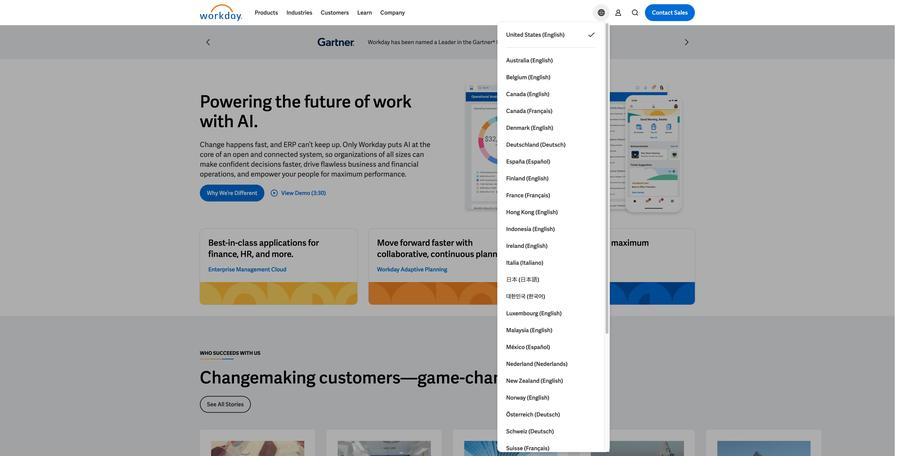 Task type: vqa. For each thing, say whether or not it's contained in the screenshot.
the ferring pharmaceuticals image
yes



Task type: locate. For each thing, give the bounding box(es) containing it.
1 vertical spatial with
[[456, 238, 473, 248]]

embedded
[[546, 238, 587, 248]]

can
[[413, 150, 424, 159]]

workday
[[368, 39, 390, 46], [359, 140, 386, 149], [377, 266, 400, 273]]

and up connected on the left top
[[270, 140, 282, 149]]

more.
[[272, 249, 293, 260]]

keybank image
[[591, 441, 684, 456]]

with
[[240, 350, 253, 357]]

been
[[401, 39, 414, 46]]

0 vertical spatial with
[[200, 110, 234, 132]]

finance,
[[208, 249, 239, 260]]

happens
[[226, 140, 254, 149]]

move forward faster with collaborative, continuous planning.
[[377, 238, 511, 260]]

the inside change happens fast, and erp can't keep up. only workday puts ai at the core of an open and connected system, so organizations of all sizes can make confident decisions faster, drive flawless business and financial operations, and empower your people for maximum performance.
[[420, 140, 430, 149]]

2 vertical spatial workday
[[377, 266, 400, 273]]

in
[[457, 39, 462, 46]]

workday for workday has been named a leader in the gartner® magic quadrant™. read report
[[368, 39, 390, 46]]

cushman & wakefield image
[[464, 441, 557, 456]]

0 horizontal spatial performance.
[[364, 170, 406, 179]]

1 horizontal spatial with
[[456, 238, 473, 248]]

1 horizontal spatial ai
[[589, 238, 597, 248]]

0 horizontal spatial for
[[308, 238, 319, 248]]

gartner logo image
[[310, 25, 362, 59]]

open
[[233, 150, 249, 159]]

us
[[254, 350, 260, 357]]

can't
[[298, 140, 313, 149]]

workday up business
[[359, 140, 386, 149]]

ai
[[404, 140, 410, 149], [589, 238, 597, 248]]

0 vertical spatial performance.
[[364, 170, 406, 179]]

see all stories link
[[200, 396, 251, 413]]

changemaking
[[200, 367, 316, 389]]

up.
[[332, 140, 341, 149]]

1 horizontal spatial of
[[354, 91, 370, 113]]

1 horizontal spatial for
[[321, 170, 330, 179]]

maximum inside change happens fast, and erp can't keep up. only workday puts ai at the core of an open and connected system, so organizations of all sizes can make confident decisions faster, drive flawless business and financial operations, and empower your people for maximum performance.
[[331, 170, 363, 179]]

class
[[238, 238, 258, 248]]

and down all
[[378, 160, 390, 169]]

next announcement image
[[682, 38, 691, 46]]

continuous
[[431, 249, 474, 260]]

has
[[391, 39, 400, 46]]

products button
[[251, 4, 282, 21]]

forward
[[400, 238, 430, 248]]

1 horizontal spatial performance.
[[546, 249, 597, 260]]

of left work
[[354, 91, 370, 113]]

workday has been named a leader in the gartner® magic quadrant™. read report
[[368, 39, 577, 46]]

of left all
[[379, 150, 385, 159]]

sales
[[674, 9, 688, 16]]

with up change
[[200, 110, 234, 132]]

in-
[[228, 238, 238, 248]]

ai right embedded
[[589, 238, 597, 248]]

workday down collaborative,
[[377, 266, 400, 273]]

best-
[[208, 238, 228, 248]]

changing
[[465, 367, 536, 389]]

1 vertical spatial ai
[[589, 238, 597, 248]]

sizes
[[395, 150, 411, 159]]

workday inside change happens fast, and erp can't keep up. only workday puts ai at the core of an open and connected system, so organizations of all sizes can make confident decisions faster, drive flawless business and financial operations, and empower your people for maximum performance.
[[359, 140, 386, 149]]

workday for workday adaptive planning
[[377, 266, 400, 273]]

future
[[304, 91, 351, 113]]

desktop view of financial management operational analysis dashboard showing operating expenses by cost center and mobile view of human capital management home screen showing suggested tasks and announcements. image
[[453, 82, 695, 218]]

your
[[282, 170, 296, 179]]

stories
[[226, 401, 244, 408]]

contact sales link
[[645, 4, 695, 21]]

with
[[200, 110, 234, 132], [456, 238, 473, 248]]

0 horizontal spatial ai
[[404, 140, 410, 149]]

of inside the "powering the future of work with ai."
[[354, 91, 370, 113]]

gartner®
[[473, 39, 495, 46]]

pwc image
[[211, 441, 304, 456]]

why we're different
[[207, 190, 257, 197]]

see
[[207, 401, 216, 408]]

industries
[[287, 9, 312, 16]]

of
[[354, 91, 370, 113], [216, 150, 222, 159], [379, 150, 385, 159]]

only
[[343, 140, 357, 149]]

1 vertical spatial performance.
[[546, 249, 597, 260]]

go to the homepage image
[[200, 4, 242, 21]]

report
[[559, 39, 577, 46]]

0 vertical spatial maximum
[[331, 170, 363, 179]]

2 horizontal spatial of
[[379, 150, 385, 159]]

performance. inside the embedded ai for maximum performance.
[[546, 249, 597, 260]]

ai left 'at'
[[404, 140, 410, 149]]

best-in-class applications for finance, hr, and more.
[[208, 238, 319, 260]]

0 horizontal spatial the
[[275, 91, 301, 113]]

performance.
[[364, 170, 406, 179], [546, 249, 597, 260]]

and down fast,
[[250, 150, 262, 159]]

people
[[298, 170, 319, 179]]

2 horizontal spatial for
[[599, 238, 610, 248]]

company
[[380, 9, 405, 16]]

2 horizontal spatial the
[[463, 39, 472, 46]]

performance. down all
[[364, 170, 406, 179]]

0 horizontal spatial maximum
[[331, 170, 363, 179]]

0 vertical spatial ai
[[404, 140, 410, 149]]

puts
[[388, 140, 402, 149]]

0 vertical spatial workday
[[368, 39, 390, 46]]

and right hr,
[[256, 249, 270, 260]]

1 vertical spatial maximum
[[611, 238, 649, 248]]

workday left the has
[[368, 39, 390, 46]]

faster,
[[283, 160, 302, 169]]

empower
[[251, 170, 281, 179]]

for inside the embedded ai for maximum performance.
[[599, 238, 610, 248]]

1 vertical spatial workday
[[359, 140, 386, 149]]

hr,
[[240, 249, 254, 260]]

for
[[321, 170, 330, 179], [308, 238, 319, 248], [599, 238, 610, 248]]

read report link
[[543, 38, 579, 47]]

applications
[[259, 238, 306, 248]]

2 vertical spatial the
[[420, 140, 430, 149]]

a
[[434, 39, 437, 46]]

flawless
[[321, 160, 347, 169]]

of left an
[[216, 150, 222, 159]]

changemaking customers—game-changing results.
[[200, 367, 596, 389]]

with up continuous at the bottom of page
[[456, 238, 473, 248]]

confident
[[219, 160, 249, 169]]

business
[[348, 160, 376, 169]]

adaptive
[[401, 266, 424, 273]]

1 horizontal spatial the
[[420, 140, 430, 149]]

decisions
[[251, 160, 281, 169]]

1 vertical spatial the
[[275, 91, 301, 113]]

enterprise management cloud link
[[208, 266, 286, 274]]

0 vertical spatial the
[[463, 39, 472, 46]]

planning.
[[476, 249, 511, 260]]

move
[[377, 238, 398, 248]]

1 horizontal spatial maximum
[[611, 238, 649, 248]]

performance. down embedded
[[546, 249, 597, 260]]

workday adaptive planning link
[[377, 266, 447, 274]]

0 horizontal spatial with
[[200, 110, 234, 132]]



Task type: describe. For each thing, give the bounding box(es) containing it.
workday adaptive planning
[[377, 266, 447, 273]]

results.
[[539, 367, 596, 389]]

powering the future of work with ai.
[[200, 91, 412, 132]]

an
[[223, 150, 231, 159]]

carmax image
[[717, 441, 811, 456]]

change
[[200, 140, 224, 149]]

performance. inside change happens fast, and erp can't keep up. only workday puts ai at the core of an open and connected system, so organizations of all sizes can make confident decisions faster, drive flawless business and financial operations, and empower your people for maximum performance.
[[364, 170, 406, 179]]

view demo (3:30)
[[281, 190, 326, 197]]

with inside the "powering the future of work with ai."
[[200, 110, 234, 132]]

the inside the "powering the future of work with ai."
[[275, 91, 301, 113]]

management
[[236, 266, 270, 273]]

demo
[[295, 190, 310, 197]]

enterprise management cloud
[[208, 266, 286, 273]]

embedded ai for maximum performance.
[[546, 238, 649, 260]]

customers button
[[317, 4, 353, 21]]

contact
[[652, 9, 673, 16]]

connected
[[264, 150, 298, 159]]

0 horizontal spatial of
[[216, 150, 222, 159]]

drive
[[304, 160, 319, 169]]

why
[[207, 190, 218, 197]]

why we're different link
[[200, 185, 264, 202]]

succeeds
[[213, 350, 239, 357]]

see all stories
[[207, 401, 244, 408]]

with inside move forward faster with collaborative, continuous planning.
[[456, 238, 473, 248]]

leader
[[438, 39, 456, 46]]

fast,
[[255, 140, 269, 149]]

who succeeds with us
[[200, 350, 260, 357]]

core
[[200, 150, 214, 159]]

company button
[[376, 4, 409, 21]]

and down the confident
[[237, 170, 249, 179]]

customers
[[321, 9, 349, 16]]

maximum inside the embedded ai for maximum performance.
[[611, 238, 649, 248]]

products
[[255, 9, 278, 16]]

ai inside change happens fast, and erp can't keep up. only workday puts ai at the core of an open and connected system, so organizations of all sizes can make confident decisions faster, drive flawless business and financial operations, and empower your people for maximum performance.
[[404, 140, 410, 149]]

quadrant™.
[[513, 39, 543, 46]]

who
[[200, 350, 212, 357]]

read
[[545, 39, 558, 46]]

at
[[412, 140, 418, 149]]

work
[[373, 91, 412, 113]]

ai inside the embedded ai for maximum performance.
[[589, 238, 597, 248]]

contact sales
[[652, 9, 688, 16]]

and inside "best-in-class applications for finance, hr, and more."
[[256, 249, 270, 260]]

for inside change happens fast, and erp can't keep up. only workday puts ai at the core of an open and connected system, so organizations of all sizes can make confident decisions faster, drive flawless business and financial operations, and empower your people for maximum performance.
[[321, 170, 330, 179]]

cloud
[[271, 266, 286, 273]]

(3:30)
[[311, 190, 326, 197]]

all
[[218, 401, 224, 408]]

financial
[[391, 160, 419, 169]]

ai.
[[237, 110, 258, 132]]

faster
[[432, 238, 454, 248]]

previous announcement image
[[204, 38, 213, 46]]

collaborative,
[[377, 249, 429, 260]]

united states (english) image
[[587, 31, 596, 39]]

powering
[[200, 91, 272, 113]]

change happens fast, and erp can't keep up. only workday puts ai at the core of an open and connected system, so organizations of all sizes can make confident decisions faster, drive flawless business and financial operations, and empower your people for maximum performance.
[[200, 140, 430, 179]]

enterprise
[[208, 266, 235, 273]]

we're
[[219, 190, 233, 197]]

learn
[[357, 9, 372, 16]]

view demo (3:30) link
[[270, 189, 326, 197]]

system,
[[299, 150, 324, 159]]

view
[[281, 190, 294, 197]]

keep
[[315, 140, 330, 149]]

different
[[234, 190, 257, 197]]

learn button
[[353, 4, 376, 21]]

magic
[[496, 39, 512, 46]]

make
[[200, 160, 217, 169]]

planning
[[425, 266, 447, 273]]

named
[[415, 39, 433, 46]]

so organizations
[[325, 150, 377, 159]]

operations,
[[200, 170, 236, 179]]

for inside "best-in-class applications for finance, hr, and more."
[[308, 238, 319, 248]]

erp
[[284, 140, 296, 149]]

all
[[386, 150, 394, 159]]

ferring pharmaceuticals image
[[338, 441, 431, 456]]

industries button
[[282, 4, 317, 21]]



